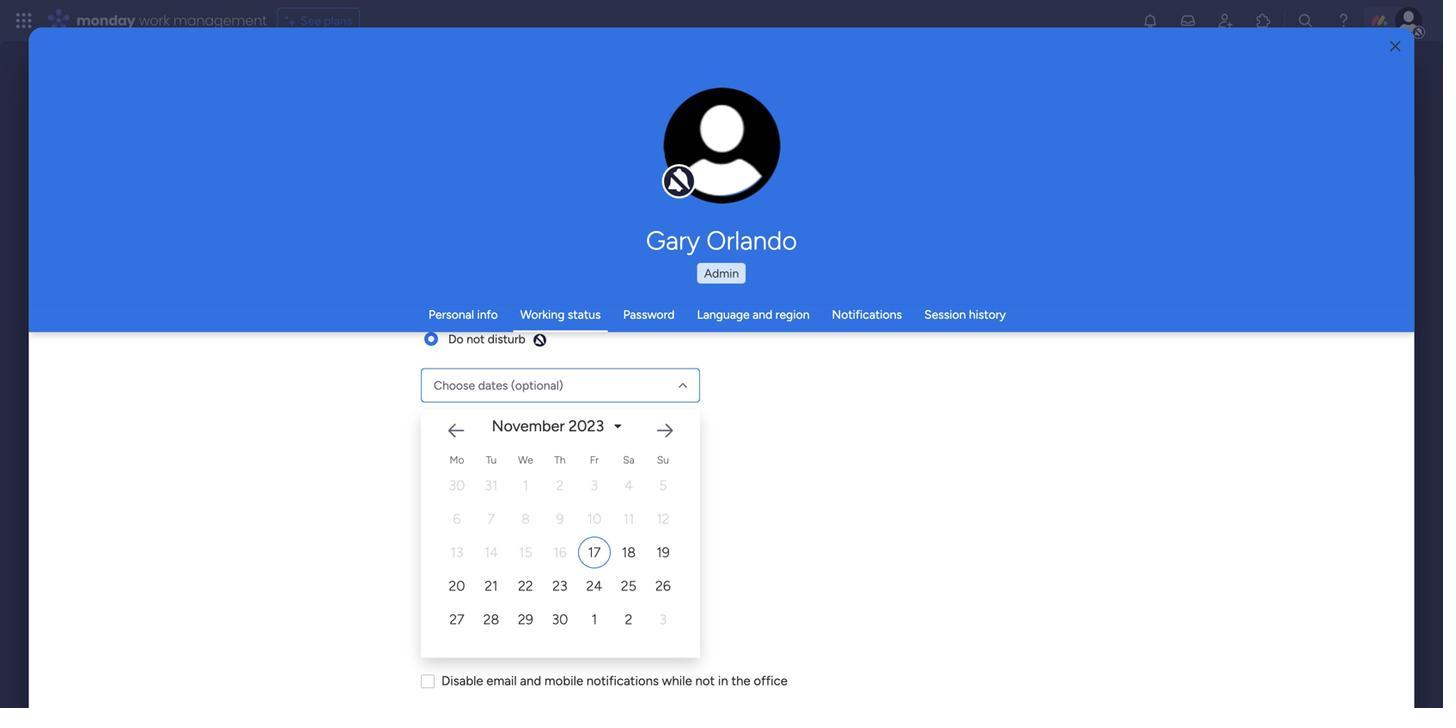Task type: locate. For each thing, give the bounding box(es) containing it.
office
[[754, 673, 788, 689]]

(optional)
[[511, 378, 564, 393]]

see plans
[[301, 13, 353, 28]]

status
[[568, 307, 601, 322]]

we
[[519, 454, 534, 466]]

language
[[697, 307, 750, 322]]

november
[[492, 417, 565, 435]]

fr
[[590, 454, 599, 466]]

work
[[139, 11, 170, 30]]

0 horizontal spatial not
[[467, 332, 485, 346]]

22 button
[[510, 570, 542, 602]]

working
[[521, 307, 565, 322]]

working status
[[521, 307, 601, 322]]

management
[[173, 11, 267, 30]]

30 button
[[544, 604, 577, 636]]

personal
[[429, 307, 474, 322]]

25
[[621, 578, 637, 594]]

not left "in"
[[696, 673, 715, 689]]

notifications link
[[832, 307, 903, 322]]

25 button
[[613, 570, 645, 602]]

notifications
[[832, 307, 903, 322]]

choose dates (optional)
[[434, 378, 564, 393]]

and left region
[[753, 307, 773, 322]]

gary orlando dialog
[[29, 28, 1415, 708]]

region
[[776, 307, 810, 322]]

profile
[[727, 155, 759, 168]]

monday
[[76, 11, 135, 30]]

picture
[[705, 169, 740, 183]]

20 button
[[441, 570, 474, 602]]

sa
[[623, 454, 635, 466]]

language and region link
[[697, 307, 810, 322]]

23
[[553, 578, 568, 594]]

23 button
[[544, 570, 577, 602]]

not
[[467, 332, 485, 346], [696, 673, 715, 689]]

caret down image
[[615, 420, 622, 432]]

dates
[[479, 378, 508, 393]]

19 button
[[647, 537, 680, 569]]

the
[[732, 673, 751, 689]]

24
[[587, 578, 603, 594]]

1 vertical spatial not
[[696, 673, 715, 689]]

session
[[925, 307, 967, 322]]

28
[[484, 612, 500, 628]]

21 button
[[475, 570, 508, 602]]

20
[[449, 578, 465, 594]]

18
[[622, 544, 636, 561]]

and right the email
[[520, 673, 542, 689]]

personal info
[[429, 307, 498, 322]]

1 vertical spatial and
[[520, 673, 542, 689]]

session history
[[925, 307, 1007, 322]]

0 vertical spatial and
[[753, 307, 773, 322]]

notifications
[[587, 673, 659, 689]]

mobile
[[545, 673, 584, 689]]

language and region
[[697, 307, 810, 322]]

disable
[[442, 673, 484, 689]]

and
[[753, 307, 773, 322], [520, 673, 542, 689]]

28 button
[[475, 604, 508, 636]]

personal info link
[[429, 307, 498, 322]]

19
[[657, 544, 670, 561]]

1
[[592, 612, 598, 628]]

gary orlando button
[[486, 225, 958, 256]]

monday work management
[[76, 11, 267, 30]]

27
[[450, 612, 465, 628]]

disturb
[[488, 332, 526, 346]]

mo
[[450, 454, 465, 466]]

26
[[656, 578, 671, 594]]

history
[[970, 307, 1007, 322]]

0 vertical spatial not
[[467, 332, 485, 346]]

november 2023
[[492, 417, 605, 435]]

tu
[[486, 454, 497, 466]]

2
[[625, 612, 633, 628]]

30
[[552, 612, 568, 628]]

1 horizontal spatial not
[[696, 673, 715, 689]]

email
[[487, 673, 517, 689]]

notifications image
[[1142, 12, 1159, 29]]

not right do at the left of page
[[467, 332, 485, 346]]

th
[[555, 454, 566, 466]]

29
[[518, 612, 534, 628]]

admin
[[705, 266, 739, 281]]



Task type: vqa. For each thing, say whether or not it's contained in the screenshot.
the right widgets
no



Task type: describe. For each thing, give the bounding box(es) containing it.
november 2023 region
[[421, 396, 1220, 658]]

21
[[485, 578, 498, 594]]

close image
[[1391, 40, 1401, 53]]

gary orlando image
[[1396, 7, 1423, 34]]

26 button
[[647, 570, 680, 602]]

search everything image
[[1298, 12, 1315, 29]]

1 button
[[578, 604, 611, 636]]

inbox image
[[1180, 12, 1197, 29]]

su
[[657, 454, 670, 466]]

password link
[[624, 307, 675, 322]]

working status link
[[521, 307, 601, 322]]

invite members image
[[1218, 12, 1235, 29]]

17
[[588, 544, 601, 561]]

change profile picture button
[[664, 88, 781, 205]]

in
[[719, 673, 729, 689]]

gary
[[646, 225, 700, 256]]

22
[[518, 578, 534, 594]]

change
[[686, 155, 725, 168]]

17 button
[[578, 537, 611, 569]]

0 horizontal spatial and
[[520, 673, 542, 689]]

while
[[662, 673, 693, 689]]

1 horizontal spatial and
[[753, 307, 773, 322]]

password
[[624, 307, 675, 322]]

select product image
[[15, 12, 33, 29]]

plans
[[324, 13, 353, 28]]

27 button
[[441, 604, 474, 636]]

2023
[[569, 417, 605, 435]]

do
[[449, 332, 464, 346]]

gary orlando
[[646, 225, 798, 256]]

see plans button
[[277, 8, 360, 34]]

do not disturb
[[449, 332, 526, 346]]

disable email and mobile notifications while not in the office
[[442, 673, 788, 689]]

choose
[[434, 378, 476, 393]]

help image
[[1336, 12, 1353, 29]]

see
[[301, 13, 321, 28]]

info
[[477, 307, 498, 322]]

preview image
[[533, 333, 547, 348]]

change profile picture
[[686, 155, 759, 183]]

24 button
[[578, 570, 611, 602]]

apps image
[[1256, 12, 1273, 29]]

orlando
[[707, 225, 798, 256]]

29 button
[[510, 604, 542, 636]]

18 button
[[613, 537, 645, 569]]

session history link
[[925, 307, 1007, 322]]

2 button
[[613, 604, 645, 636]]



